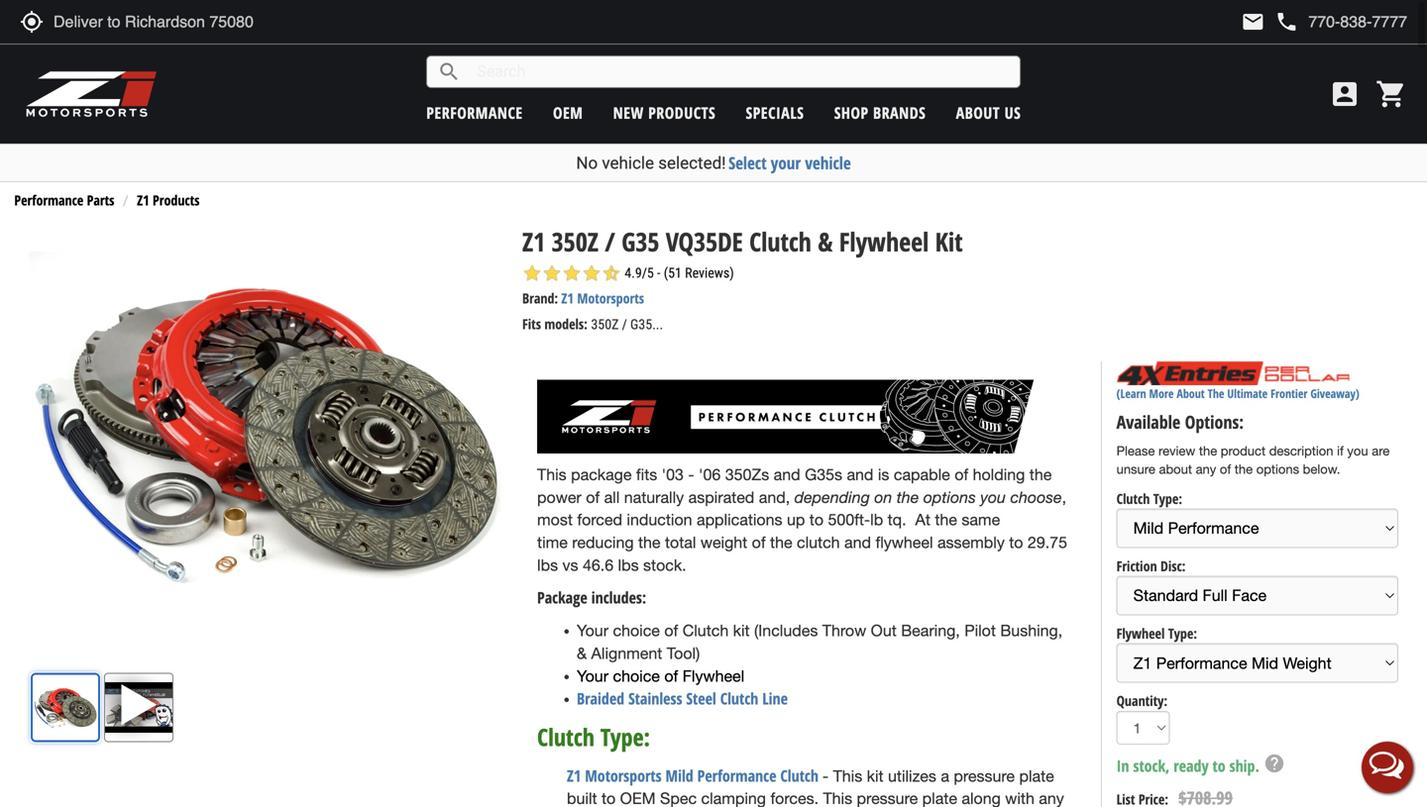 Task type: vqa. For each thing, say whether or not it's contained in the screenshot.
description
yes



Task type: locate. For each thing, give the bounding box(es) containing it.
most
[[537, 511, 573, 529]]

your up 'braided'
[[577, 667, 609, 686]]

available
[[1117, 410, 1181, 434]]

total
[[665, 534, 696, 552]]

& inside z1 350z / g35 vq35de clutch & flywheel kit star star star star star_half 4.9/5 - (51 reviews) brand: z1 motorsports fits models: 350z / g35...
[[818, 224, 833, 259]]

depending
[[795, 488, 870, 507]]

0 vertical spatial you
[[1347, 444, 1368, 459]]

and,
[[759, 488, 790, 507]]

z1 products
[[137, 191, 200, 210]]

& left alignment
[[577, 645, 587, 663]]

assembly
[[938, 534, 1005, 552]]

0 vertical spatial choice
[[613, 622, 660, 640]]

choice down alignment
[[613, 667, 660, 686]]

choice
[[613, 622, 660, 640], [613, 667, 660, 686]]

built
[[567, 790, 597, 808]]

time reducing
[[537, 534, 634, 552]]

about
[[956, 102, 1000, 123], [1177, 386, 1205, 402]]

to
[[810, 511, 824, 529], [1009, 534, 1023, 552], [1213, 756, 1226, 777], [602, 790, 616, 808]]

clutch down unsure
[[1117, 489, 1150, 508]]

0 vertical spatial your
[[577, 622, 609, 640]]

0 horizontal spatial lbs
[[537, 556, 558, 575]]

specials
[[746, 102, 804, 123]]

motorsports down star_half
[[577, 289, 644, 308]]

frontier
[[1271, 386, 1308, 402]]

1 vertical spatial type:
[[1168, 625, 1197, 643]]

/ left g35
[[605, 224, 615, 259]]

plate
[[1019, 767, 1054, 786], [922, 790, 957, 808]]

you right if
[[1347, 444, 1368, 459]]

up
[[787, 511, 805, 529]]

models:
[[545, 315, 588, 334]]

0 vertical spatial oem
[[553, 102, 583, 123]]

1 horizontal spatial plate
[[1019, 767, 1054, 786]]

flywheel
[[876, 534, 933, 552]]

naturally
[[624, 488, 684, 507]]

options
[[1257, 462, 1300, 477], [924, 488, 976, 507]]

0 horizontal spatial clutch type:
[[537, 722, 650, 754]]

z1 up built
[[567, 765, 581, 787]]

no vehicle selected! select your vehicle
[[576, 152, 851, 174]]

0 horizontal spatial performance
[[14, 191, 83, 210]]

4 star from the left
[[582, 264, 602, 284]]

vehicle right your
[[805, 152, 851, 174]]

1 horizontal spatial clutch type:
[[1117, 489, 1183, 508]]

fits
[[636, 466, 657, 484]]

1 horizontal spatial -
[[823, 767, 829, 786]]

1 vertical spatial &
[[577, 645, 587, 663]]

of inside the (learn more about the ultimate frontier giveaway) available options: please review the product description if you are unsure about any of the options below.
[[1220, 462, 1231, 477]]

kit
[[935, 224, 963, 259]]

all
[[604, 488, 620, 507]]

0 vertical spatial 350z
[[552, 224, 599, 259]]

,
[[1062, 488, 1067, 507]]

about left "us"
[[956, 102, 1000, 123]]

z1 up brand:
[[522, 224, 545, 259]]

of inside , most forced induction applications up to 500ft-lb tq.  at the same time reducing the total weight of the clutch and flywheel assembly to 29.75 lbs vs 46.6 lbs stock.
[[752, 534, 766, 552]]

pressure up the along
[[954, 767, 1015, 786]]

your
[[577, 622, 609, 640], [577, 667, 609, 686]]

at
[[915, 511, 931, 529]]

clutch up tool)
[[683, 622, 729, 640]]

about left the
[[1177, 386, 1205, 402]]

this up power
[[537, 466, 567, 484]]

g35s
[[805, 466, 843, 484]]

flywheel inside z1 350z / g35 vq35de clutch & flywheel kit star star star star star_half 4.9/5 - (51 reviews) brand: z1 motorsports fits models: 350z / g35...
[[839, 224, 929, 259]]

z1 products link
[[137, 191, 200, 210]]

1 horizontal spatial about
[[1177, 386, 1205, 402]]

lbs left the vs
[[537, 556, 558, 575]]

0 vertical spatial motorsports
[[577, 289, 644, 308]]

you down holding on the bottom right of the page
[[981, 488, 1006, 507]]

0 horizontal spatial flywheel
[[683, 667, 745, 686]]

(learn more about the ultimate frontier giveaway) link
[[1117, 386, 1360, 402]]

& down select your vehicle link
[[818, 224, 833, 259]]

out
[[871, 622, 897, 640]]

1 horizontal spatial flywheel
[[839, 224, 929, 259]]

2 horizontal spatial flywheel
[[1117, 625, 1165, 643]]

- this kit utilizes a pressure plate built to oem spec clamping forces. this pressure plate along with an
[[567, 767, 1064, 808]]

along
[[962, 790, 1001, 808]]

&
[[818, 224, 833, 259], [577, 645, 587, 663]]

brands
[[873, 102, 926, 123]]

choose
[[1010, 488, 1062, 507]]

a
[[941, 767, 949, 786]]

0 horizontal spatial &
[[577, 645, 587, 663]]

1 horizontal spatial lbs
[[618, 556, 639, 575]]

0 horizontal spatial options
[[924, 488, 976, 507]]

and up and,
[[774, 466, 801, 484]]

1 vertical spatial -
[[823, 767, 829, 786]]

1 your from the top
[[577, 622, 609, 640]]

and inside , most forced induction applications up to 500ft-lb tq.  at the same time reducing the total weight of the clutch and flywheel assembly to 29.75 lbs vs 46.6 lbs stock.
[[845, 534, 871, 552]]

and down 500ft-
[[845, 534, 871, 552]]

lbs right 46.6
[[618, 556, 639, 575]]

- left kit
[[823, 767, 829, 786]]

quantity:
[[1117, 692, 1168, 711]]

pressure down kit
[[857, 790, 918, 808]]

flywheel up quantity:
[[1117, 625, 1165, 643]]

if
[[1337, 444, 1344, 459]]

stock,
[[1133, 756, 1170, 777]]

clutch
[[797, 534, 840, 552]]

0 vertical spatial flywheel
[[839, 224, 929, 259]]

- inside this package fits '03 - '06 350zs and g35s and is capable of holding the power of all naturally aspirated and,
[[688, 466, 694, 484]]

2 star from the left
[[542, 264, 562, 284]]

350z up z1 motorsports link
[[552, 224, 599, 259]]

type: down disc:
[[1168, 625, 1197, 643]]

1 vertical spatial about
[[1177, 386, 1205, 402]]

of right any
[[1220, 462, 1231, 477]]

review
[[1159, 444, 1196, 459]]

vehicle
[[805, 152, 851, 174], [602, 153, 654, 173]]

type: for includes:
[[600, 722, 650, 754]]

about us
[[956, 102, 1021, 123]]

0 horizontal spatial pressure
[[857, 790, 918, 808]]

1 horizontal spatial &
[[818, 224, 833, 259]]

mail
[[1241, 10, 1265, 34]]

flywheel inside your choice of clutch kit (includes throw out bearing, pilot bushing, & alignment tool) your choice of flywheel braided stainless steel clutch line
[[683, 667, 745, 686]]

pilot
[[965, 622, 996, 640]]

the up choose
[[1030, 466, 1052, 484]]

and left is
[[847, 466, 874, 484]]

oem left the spec
[[620, 790, 656, 808]]

1 vertical spatial choice
[[613, 667, 660, 686]]

0 horizontal spatial -
[[688, 466, 694, 484]]

plate up with
[[1019, 767, 1054, 786]]

z1 for products
[[137, 191, 149, 210]]

shop
[[834, 102, 869, 123]]

1 vertical spatial oem
[[620, 790, 656, 808]]

1 horizontal spatial pressure
[[954, 767, 1015, 786]]

this
[[537, 466, 567, 484], [833, 767, 863, 786], [823, 790, 853, 808]]

kit (includes
[[733, 622, 818, 640]]

new products
[[613, 102, 716, 123]]

spec
[[660, 790, 697, 808]]

0 horizontal spatial you
[[981, 488, 1006, 507]]

flywheel left "kit"
[[839, 224, 929, 259]]

- left '06
[[688, 466, 694, 484]]

0 horizontal spatial vehicle
[[602, 153, 654, 173]]

350z down z1 motorsports link
[[591, 317, 619, 333]]

0 vertical spatial pressure
[[954, 767, 1015, 786]]

the right at
[[935, 511, 957, 529]]

to right built
[[602, 790, 616, 808]]

2 vertical spatial flywheel
[[683, 667, 745, 686]]

type: down 'braided'
[[600, 722, 650, 754]]

0 horizontal spatial plate
[[922, 790, 957, 808]]

your down package includes:
[[577, 622, 609, 640]]

to left ship.
[[1213, 756, 1226, 777]]

0 horizontal spatial oem
[[553, 102, 583, 123]]

0 vertical spatial options
[[1257, 462, 1300, 477]]

lbs
[[537, 556, 558, 575], [618, 556, 639, 575]]

0 vertical spatial this
[[537, 466, 567, 484]]

in stock, ready to ship. help
[[1117, 753, 1286, 777]]

phone
[[1275, 10, 1299, 34]]

options up at
[[924, 488, 976, 507]]

1 horizontal spatial you
[[1347, 444, 1368, 459]]

1 choice from the top
[[613, 622, 660, 640]]

flywheel up steel
[[683, 667, 745, 686]]

motorsports inside z1 350z / g35 vq35de clutch & flywheel kit star star star star star_half 4.9/5 - (51 reviews) brand: z1 motorsports fits models: 350z / g35...
[[577, 289, 644, 308]]

0 horizontal spatial /
[[605, 224, 615, 259]]

350z
[[552, 224, 599, 259], [591, 317, 619, 333]]

0 vertical spatial /
[[605, 224, 615, 259]]

performance link
[[426, 102, 523, 123]]

clutch right vq35de
[[749, 224, 812, 259]]

1 horizontal spatial options
[[1257, 462, 1300, 477]]

& inside your choice of clutch kit (includes throw out bearing, pilot bushing, & alignment tool) your choice of flywheel braided stainless steel clutch line
[[577, 645, 587, 663]]

clutch type: down 'braided'
[[537, 722, 650, 754]]

1 vertical spatial 350z
[[591, 317, 619, 333]]

in
[[1117, 756, 1129, 777]]

power
[[537, 488, 582, 507]]

1 horizontal spatial oem
[[620, 790, 656, 808]]

1 vertical spatial plate
[[922, 790, 957, 808]]

z1 left products
[[137, 191, 149, 210]]

/
[[605, 224, 615, 259], [622, 317, 627, 333]]

1 vertical spatial performance
[[697, 765, 777, 787]]

2 your from the top
[[577, 667, 609, 686]]

forces.
[[771, 790, 819, 808]]

alignment
[[591, 645, 662, 663]]

oem inside - this kit utilizes a pressure plate built to oem spec clamping forces. this pressure plate along with an
[[620, 790, 656, 808]]

the down induction
[[638, 534, 661, 552]]

motorsports up built
[[585, 765, 662, 787]]

choice up alignment
[[613, 622, 660, 640]]

performance up clamping
[[697, 765, 777, 787]]

1 vertical spatial /
[[622, 317, 627, 333]]

0 vertical spatial -
[[688, 466, 694, 484]]

type: down about
[[1154, 489, 1183, 508]]

giveaway)
[[1311, 386, 1360, 402]]

of up tool)
[[664, 622, 678, 640]]

includes:
[[591, 588, 646, 609]]

0 horizontal spatial about
[[956, 102, 1000, 123]]

products
[[648, 102, 716, 123]]

z1 motorsports logo image
[[25, 69, 158, 119]]

g35
[[622, 224, 660, 259]]

mail link
[[1241, 10, 1265, 34]]

1 vertical spatial your
[[577, 667, 609, 686]]

you
[[1347, 444, 1368, 459], [981, 488, 1006, 507]]

clutch left line
[[720, 689, 759, 710]]

capable
[[894, 466, 950, 484]]

options down description
[[1257, 462, 1300, 477]]

1 vertical spatial clutch type:
[[537, 722, 650, 754]]

any
[[1196, 462, 1216, 477]]

1 vertical spatial this
[[833, 767, 863, 786]]

performance left 'parts'
[[14, 191, 83, 210]]

this left kit
[[833, 767, 863, 786]]

clutch type: down unsure
[[1117, 489, 1183, 508]]

plate down 'a'
[[922, 790, 957, 808]]

new products link
[[613, 102, 716, 123]]

more
[[1149, 386, 1174, 402]]

vehicle right no
[[602, 153, 654, 173]]

to left '29.75'
[[1009, 534, 1023, 552]]

of down "applications"
[[752, 534, 766, 552]]

1 horizontal spatial /
[[622, 317, 627, 333]]

this right forces.
[[823, 790, 853, 808]]

/ left "g35..."
[[622, 317, 627, 333]]

-
[[688, 466, 694, 484], [823, 767, 829, 786]]

oem up no
[[553, 102, 583, 123]]

and
[[774, 466, 801, 484], [847, 466, 874, 484], [845, 534, 871, 552]]

2 vertical spatial type:
[[600, 722, 650, 754]]

about inside the (learn more about the ultimate frontier giveaway) available options: please review the product description if you are unsure about any of the options below.
[[1177, 386, 1205, 402]]

z1 for motorsports
[[567, 765, 581, 787]]

z1 for 350z
[[522, 224, 545, 259]]

0 vertical spatial &
[[818, 224, 833, 259]]

z1 motorsports link
[[561, 289, 644, 308]]

2 choice from the top
[[613, 667, 660, 686]]



Task type: describe. For each thing, give the bounding box(es) containing it.
350zs
[[725, 466, 769, 484]]

line
[[762, 689, 788, 710]]

about us link
[[956, 102, 1021, 123]]

package
[[537, 588, 588, 609]]

clamping
[[701, 790, 766, 808]]

the inside this package fits '03 - '06 350zs and g35s and is capable of holding the power of all naturally aspirated and,
[[1030, 466, 1052, 484]]

your
[[771, 152, 801, 174]]

utilizes
[[888, 767, 937, 786]]

you inside the (learn more about the ultimate frontier giveaway) available options: please review the product description if you are unsure about any of the options below.
[[1347, 444, 1368, 459]]

performance
[[426, 102, 523, 123]]

vq35de
[[666, 224, 743, 259]]

mail phone
[[1241, 10, 1299, 34]]

1 vertical spatial pressure
[[857, 790, 918, 808]]

0 vertical spatial type:
[[1154, 489, 1183, 508]]

the right on
[[897, 488, 919, 507]]

flywheel type:
[[1117, 625, 1197, 643]]

Search search field
[[461, 57, 1020, 87]]

star_half
[[602, 264, 622, 284]]

type: for disc:
[[1168, 625, 1197, 643]]

clutch up forces.
[[780, 765, 819, 787]]

z1 motorsports 350z g35 vq35de performance parts image
[[537, 380, 1072, 454]]

with
[[1005, 790, 1035, 808]]

products
[[153, 191, 200, 210]]

z1 motorsports mild performance clutch
[[567, 765, 819, 787]]

phone link
[[1275, 10, 1408, 34]]

package
[[571, 466, 632, 484]]

to right up
[[810, 511, 824, 529]]

performance parts link
[[14, 191, 114, 210]]

to inside - this kit utilizes a pressure plate built to oem spec clamping forces. this pressure plate along with an
[[602, 790, 616, 808]]

2 lbs from the left
[[618, 556, 639, 575]]

the
[[1208, 386, 1225, 402]]

shop brands
[[834, 102, 926, 123]]

the down product
[[1235, 462, 1253, 477]]

applications
[[697, 511, 783, 529]]

3 star from the left
[[562, 264, 582, 284]]

my_location
[[20, 10, 44, 34]]

1 star from the left
[[522, 264, 542, 284]]

braided
[[577, 689, 625, 710]]

stock.
[[643, 556, 687, 575]]

, most forced induction applications up to 500ft-lb tq.  at the same time reducing the total weight of the clutch and flywheel assembly to 29.75 lbs vs 46.6 lbs stock.
[[537, 488, 1068, 575]]

1 lbs from the left
[[537, 556, 558, 575]]

depending on the options you choose
[[795, 488, 1062, 507]]

tool)
[[667, 645, 700, 663]]

ultimate
[[1227, 386, 1268, 402]]

0 vertical spatial plate
[[1019, 767, 1054, 786]]

1 horizontal spatial vehicle
[[805, 152, 851, 174]]

options inside the (learn more about the ultimate frontier giveaway) available options: please review the product description if you are unsure about any of the options below.
[[1257, 462, 1300, 477]]

disc:
[[1161, 557, 1186, 576]]

the down up
[[770, 534, 793, 552]]

specials link
[[746, 102, 804, 123]]

z1 up models:
[[561, 289, 574, 308]]

ship.
[[1230, 756, 1260, 777]]

brand:
[[522, 289, 558, 308]]

1 vertical spatial you
[[981, 488, 1006, 507]]

shopping_cart link
[[1371, 78, 1408, 110]]

braided stainless steel clutch line link
[[577, 689, 788, 710]]

0 vertical spatial clutch type:
[[1117, 489, 1183, 508]]

help
[[1264, 753, 1286, 775]]

0 vertical spatial performance
[[14, 191, 83, 210]]

z1 350z / g35 vq35de clutch & flywheel kit star star star star star_half 4.9/5 - (51 reviews) brand: z1 motorsports fits models: 350z / g35...
[[522, 224, 963, 334]]

friction disc:
[[1117, 557, 1186, 576]]

- inside - this kit utilizes a pressure plate built to oem spec clamping forces. this pressure plate along with an
[[823, 767, 829, 786]]

same
[[962, 511, 1000, 529]]

the up any
[[1199, 444, 1217, 459]]

account_box link
[[1324, 78, 1366, 110]]

forced
[[577, 511, 622, 529]]

us
[[1005, 102, 1021, 123]]

of left holding on the bottom right of the page
[[955, 466, 969, 484]]

selected!
[[658, 153, 726, 173]]

shopping_cart
[[1376, 78, 1408, 110]]

g35...
[[630, 317, 663, 333]]

are
[[1372, 444, 1390, 459]]

search
[[437, 60, 461, 84]]

stainless
[[628, 689, 682, 710]]

0 vertical spatial about
[[956, 102, 1000, 123]]

holding
[[973, 466, 1025, 484]]

aspirated
[[688, 488, 755, 507]]

product
[[1221, 444, 1266, 459]]

bearing,
[[901, 622, 960, 640]]

of left all
[[586, 488, 600, 507]]

shop brands link
[[834, 102, 926, 123]]

clutch inside z1 350z / g35 vq35de clutch & flywheel kit star star star star star_half 4.9/5 - (51 reviews) brand: z1 motorsports fits models: 350z / g35...
[[749, 224, 812, 259]]

'06
[[699, 466, 721, 484]]

1 vertical spatial flywheel
[[1117, 625, 1165, 643]]

kit
[[867, 767, 884, 786]]

mild
[[666, 765, 694, 787]]

clutch down 'braided'
[[537, 722, 595, 754]]

ready
[[1174, 756, 1209, 777]]

29.75
[[1028, 534, 1068, 552]]

parts
[[87, 191, 114, 210]]

1 vertical spatial options
[[924, 488, 976, 507]]

is
[[878, 466, 890, 484]]

unsure
[[1117, 462, 1156, 477]]

account_box
[[1329, 78, 1361, 110]]

this package fits '03 - '06 350zs and g35s and is capable of holding the power of all naturally aspirated and,
[[537, 466, 1052, 507]]

'03
[[662, 466, 684, 484]]

2 vertical spatial this
[[823, 790, 853, 808]]

this inside this package fits '03 - '06 350zs and g35s and is capable of holding the power of all naturally aspirated and,
[[537, 466, 567, 484]]

vehicle inside "no vehicle selected! select your vehicle"
[[602, 153, 654, 173]]

on
[[874, 488, 892, 507]]

induction
[[627, 511, 692, 529]]

lb
[[870, 511, 883, 529]]

1 horizontal spatial performance
[[697, 765, 777, 787]]

select your vehicle link
[[729, 152, 851, 174]]

of up braided stainless steel clutch line link
[[664, 667, 678, 686]]

no
[[576, 153, 598, 173]]

to inside in stock, ready to ship. help
[[1213, 756, 1226, 777]]

oem link
[[553, 102, 583, 123]]

1 vertical spatial motorsports
[[585, 765, 662, 787]]

select
[[729, 152, 767, 174]]



